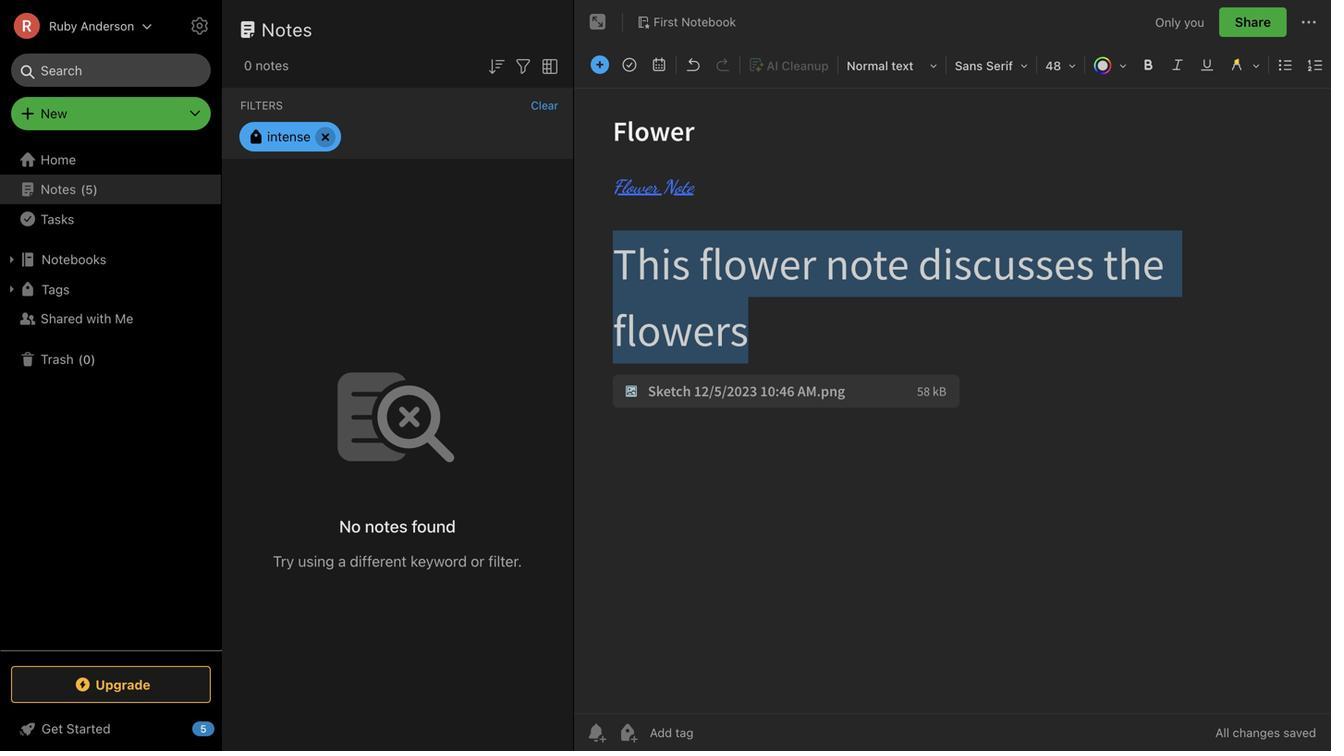 Task type: describe. For each thing, give the bounding box(es) containing it.
tags button
[[0, 275, 221, 304]]

0 notes
[[244, 58, 289, 73]]

italic image
[[1165, 52, 1191, 78]]

first
[[654, 15, 678, 29]]

normal text
[[847, 59, 914, 73]]

add tag image
[[617, 722, 639, 744]]

upgrade
[[96, 678, 150, 693]]

Account field
[[0, 7, 153, 44]]

notes for notes ( 5 )
[[41, 182, 76, 197]]

) for trash
[[91, 353, 96, 366]]

notes for notes
[[262, 18, 313, 40]]

Font color field
[[1088, 52, 1134, 79]]

ruby anderson
[[49, 19, 134, 33]]

Note Editor text field
[[574, 89, 1332, 714]]

shared
[[41, 311, 83, 326]]

tasks button
[[0, 204, 221, 234]]

) for notes
[[93, 182, 98, 196]]

expand notebooks image
[[5, 252, 19, 267]]

get started
[[42, 722, 111, 737]]

( for notes
[[81, 182, 85, 196]]

tags
[[42, 282, 70, 297]]

anderson
[[81, 19, 134, 33]]

( for trash
[[78, 353, 83, 366]]

first notebook button
[[631, 9, 743, 35]]

you
[[1185, 15, 1205, 29]]

notes ( 5 )
[[41, 182, 98, 197]]

numbered list image
[[1303, 52, 1329, 78]]

try using a different keyword or filter.
[[273, 553, 522, 571]]

5 inside notes ( 5 )
[[85, 182, 93, 196]]

add a reminder image
[[585, 722, 608, 744]]

Insert field
[[586, 52, 614, 78]]

clear button
[[531, 99, 559, 112]]

home link
[[0, 145, 222, 175]]

add filters image
[[512, 55, 535, 77]]

try
[[273, 553, 294, 571]]

trash
[[41, 352, 74, 367]]

Font size field
[[1039, 52, 1083, 79]]

calendar event image
[[646, 52, 672, 78]]

first notebook
[[654, 15, 736, 29]]

Add tag field
[[648, 725, 787, 741]]

using
[[298, 553, 334, 571]]

note window element
[[574, 0, 1332, 752]]

serif
[[987, 59, 1014, 73]]

normal
[[847, 59, 889, 73]]

no
[[339, 517, 361, 537]]

intense
[[267, 129, 311, 144]]

expand note image
[[587, 11, 609, 33]]

notes for no
[[365, 517, 408, 537]]

filter.
[[489, 553, 522, 571]]

tree containing home
[[0, 145, 222, 650]]

a
[[338, 553, 346, 571]]

saved
[[1284, 726, 1317, 740]]

upgrade button
[[11, 667, 211, 704]]

click to collapse image
[[215, 718, 229, 740]]

settings image
[[189, 15, 211, 37]]

bold image
[[1136, 52, 1162, 78]]

found
[[412, 517, 456, 537]]

text
[[892, 59, 914, 73]]



Task type: locate. For each thing, give the bounding box(es) containing it.
notes up "different"
[[365, 517, 408, 537]]

notebook
[[682, 15, 736, 29]]

) inside trash ( 0 )
[[91, 353, 96, 366]]

0 vertical spatial notes
[[262, 18, 313, 40]]

)
[[93, 182, 98, 196], [91, 353, 96, 366]]

( inside trash ( 0 )
[[78, 353, 83, 366]]

trash ( 0 )
[[41, 352, 96, 367]]

0 horizontal spatial 0
[[83, 353, 91, 366]]

notes
[[256, 58, 289, 73], [365, 517, 408, 537]]

sans serif
[[955, 59, 1014, 73]]

get
[[42, 722, 63, 737]]

1 vertical spatial 5
[[200, 724, 207, 736]]

more actions image
[[1298, 11, 1321, 33]]

notes down home
[[41, 182, 76, 197]]

) inside notes ( 5 )
[[93, 182, 98, 196]]

notes up 0 notes
[[262, 18, 313, 40]]

1 vertical spatial (
[[78, 353, 83, 366]]

0 horizontal spatial 5
[[85, 182, 93, 196]]

with
[[86, 311, 111, 326]]

48
[[1046, 59, 1062, 73]]

0 vertical spatial notes
[[256, 58, 289, 73]]

None search field
[[24, 54, 198, 87]]

underline image
[[1195, 52, 1221, 78]]

Sort options field
[[486, 54, 508, 77]]

no notes found
[[339, 517, 456, 537]]

expand tags image
[[5, 282, 19, 297]]

only
[[1156, 15, 1181, 29]]

5 inside help and learning task checklist field
[[200, 724, 207, 736]]

0 vertical spatial 0
[[244, 58, 252, 73]]

( right trash
[[78, 353, 83, 366]]

1 horizontal spatial notes
[[262, 18, 313, 40]]

1 vertical spatial )
[[91, 353, 96, 366]]

filters
[[240, 99, 283, 112]]

share button
[[1220, 7, 1287, 37]]

1 vertical spatial notes
[[41, 182, 76, 197]]

home
[[41, 152, 76, 167]]

notebooks link
[[0, 245, 221, 275]]

share
[[1235, 14, 1272, 30]]

(
[[81, 182, 85, 196], [78, 353, 83, 366]]

) right trash
[[91, 353, 96, 366]]

0 vertical spatial )
[[93, 182, 98, 196]]

started
[[66, 722, 111, 737]]

View options field
[[535, 54, 561, 77]]

5 down home link
[[85, 182, 93, 196]]

or
[[471, 553, 485, 571]]

clear
[[531, 99, 559, 112]]

all changes saved
[[1216, 726, 1317, 740]]

Help and Learning task checklist field
[[0, 715, 222, 744]]

notes
[[262, 18, 313, 40], [41, 182, 76, 197]]

new button
[[11, 97, 211, 130]]

( inside notes ( 5 )
[[81, 182, 85, 196]]

1 vertical spatial notes
[[365, 517, 408, 537]]

shared with me link
[[0, 304, 221, 334]]

task image
[[617, 52, 643, 78]]

notes for 0
[[256, 58, 289, 73]]

1 horizontal spatial notes
[[365, 517, 408, 537]]

0 up filters
[[244, 58, 252, 73]]

0 horizontal spatial notes
[[256, 58, 289, 73]]

0 right trash
[[83, 353, 91, 366]]

notes up filters
[[256, 58, 289, 73]]

1 horizontal spatial 5
[[200, 724, 207, 736]]

sans
[[955, 59, 983, 73]]

keyword
[[411, 553, 467, 571]]

bulleted list image
[[1273, 52, 1299, 78]]

0 horizontal spatial notes
[[41, 182, 76, 197]]

ruby
[[49, 19, 77, 33]]

tree
[[0, 145, 222, 650]]

different
[[350, 553, 407, 571]]

Font family field
[[949, 52, 1035, 79]]

me
[[115, 311, 133, 326]]

changes
[[1233, 726, 1281, 740]]

notebooks
[[42, 252, 106, 267]]

Add filters field
[[512, 54, 535, 77]]

0
[[244, 58, 252, 73], [83, 353, 91, 366]]

new
[[41, 106, 67, 121]]

) down home link
[[93, 182, 98, 196]]

1 horizontal spatial 0
[[244, 58, 252, 73]]

1 vertical spatial 0
[[83, 353, 91, 366]]

intense button
[[240, 122, 341, 152]]

only you
[[1156, 15, 1205, 29]]

Highlight field
[[1223, 52, 1267, 79]]

all
[[1216, 726, 1230, 740]]

More actions field
[[1298, 7, 1321, 37]]

tasks
[[41, 212, 74, 227]]

Search text field
[[24, 54, 198, 87]]

shared with me
[[41, 311, 133, 326]]

0 vertical spatial (
[[81, 182, 85, 196]]

( down home link
[[81, 182, 85, 196]]

5 left click to collapse image
[[200, 724, 207, 736]]

undo image
[[681, 52, 707, 78]]

5
[[85, 182, 93, 196], [200, 724, 207, 736]]

0 inside trash ( 0 )
[[83, 353, 91, 366]]

0 vertical spatial 5
[[85, 182, 93, 196]]

notes inside tree
[[41, 182, 76, 197]]

Heading level field
[[841, 52, 944, 79]]



Task type: vqa. For each thing, say whether or not it's contained in the screenshot.
notes to the left
yes



